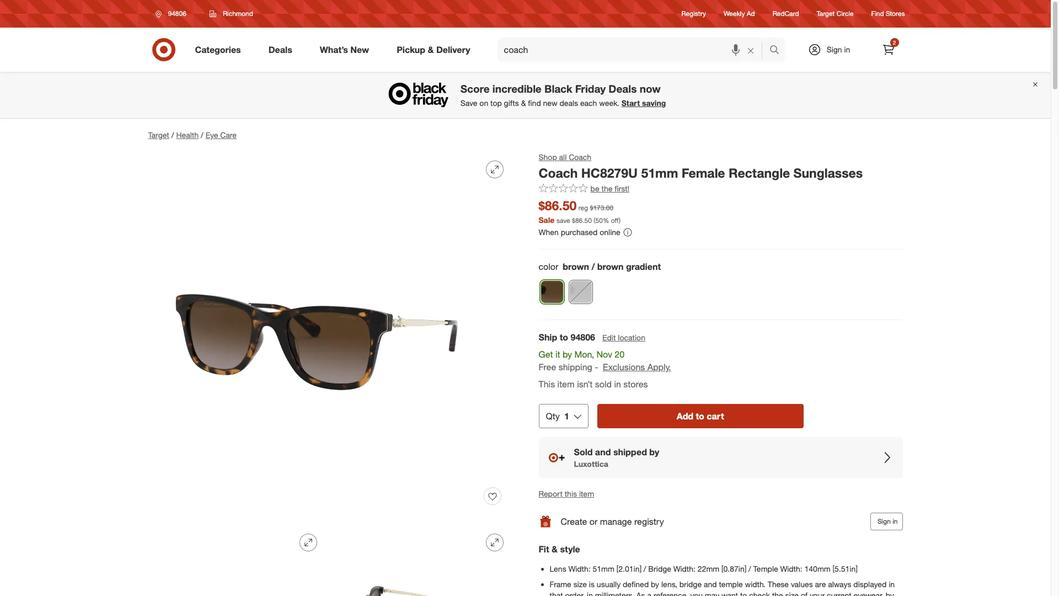 Task type: vqa. For each thing, say whether or not it's contained in the screenshot.
: corresponding to 82006502
no



Task type: describe. For each thing, give the bounding box(es) containing it.
lens
[[550, 564, 567, 574]]

fit
[[539, 544, 550, 555]]

in inside fulfillment region
[[615, 379, 621, 390]]

off
[[611, 216, 619, 224]]

0 vertical spatial coach
[[569, 152, 592, 162]]

be the first!
[[591, 184, 630, 193]]

by inside frame size is usually defined by lens, bridge and temple width. these values are always displayed in that order, in millimeters. as a reference, you may want to check the size of your current eyewear, b
[[651, 580, 660, 589]]

item inside button
[[580, 489, 595, 498]]

1 vertical spatial coach
[[539, 165, 578, 180]]

0 horizontal spatial sign
[[827, 45, 843, 54]]

brown / brown gradient image
[[541, 281, 564, 304]]

find
[[528, 98, 541, 108]]

first!
[[615, 184, 630, 193]]

redcard
[[773, 10, 800, 18]]

on
[[480, 98, 489, 108]]

bridge
[[680, 580, 702, 589]]

1 width: from the left
[[569, 564, 591, 574]]

report this item
[[539, 489, 595, 498]]

luxottica
[[574, 459, 609, 468]]

-
[[595, 362, 599, 373]]

registry
[[635, 516, 664, 527]]

what's new link
[[311, 38, 383, 62]]

eye care link
[[206, 130, 237, 140]]

now
[[640, 82, 661, 95]]

black / grey gradient - out of stock image
[[569, 281, 593, 304]]

sign in inside the sign in button
[[878, 517, 898, 526]]

each
[[581, 98, 597, 108]]

gradient
[[626, 261, 661, 272]]

weekly
[[724, 10, 745, 18]]

sign in button
[[871, 513, 903, 531]]

be the first! link
[[539, 183, 630, 194]]

target circle
[[817, 10, 854, 18]]

friday
[[576, 82, 606, 95]]

0 horizontal spatial deals
[[269, 44, 292, 55]]

black
[[545, 82, 573, 95]]

What can we help you find? suggestions appear below search field
[[498, 38, 772, 62]]

registry
[[682, 10, 707, 18]]

in inside sign in link
[[845, 45, 851, 54]]

add to cart button
[[598, 404, 804, 428]]

may
[[705, 591, 720, 596]]

/ left bridge
[[644, 564, 647, 574]]

94806 inside "dropdown button"
[[168, 9, 186, 18]]

new
[[351, 44, 369, 55]]

target / health / eye care
[[148, 130, 237, 140]]

/ right target link at top left
[[172, 130, 174, 140]]

coach hc8279u 51mm female rectangle sunglasses, 2 of 8 image
[[148, 525, 326, 596]]

that
[[550, 591, 563, 596]]

fit & style
[[539, 544, 581, 555]]

50
[[596, 216, 603, 224]]

get it by mon, nov 20 free shipping - exclusions apply.
[[539, 349, 672, 373]]

& for pickup
[[428, 44, 434, 55]]

by inside get it by mon, nov 20 free shipping - exclusions apply.
[[563, 349, 572, 360]]

always
[[829, 580, 852, 589]]

weekly ad
[[724, 10, 755, 18]]

circle
[[837, 10, 854, 18]]

report this item button
[[539, 488, 595, 499]]

(
[[594, 216, 596, 224]]

online
[[600, 227, 621, 237]]

and inside frame size is usually defined by lens, bridge and temple width. these values are always displayed in that order, in millimeters. as a reference, you may want to check the size of your current eyewear, b
[[704, 580, 717, 589]]

incredible
[[493, 82, 542, 95]]

width.
[[745, 580, 766, 589]]

style
[[560, 544, 581, 555]]

edit location
[[603, 333, 646, 342]]

is
[[589, 580, 595, 589]]

add to cart
[[677, 411, 724, 422]]

1 horizontal spatial size
[[786, 591, 799, 596]]

usually
[[597, 580, 621, 589]]

to for cart
[[696, 411, 705, 422]]

1 vertical spatial 51mm
[[593, 564, 615, 574]]

when purchased online
[[539, 227, 621, 237]]

by inside sold and shipped by luxottica
[[650, 446, 660, 457]]

22mm
[[698, 564, 720, 574]]

want
[[722, 591, 739, 596]]

you
[[691, 591, 703, 596]]

1
[[565, 411, 570, 422]]

are
[[816, 580, 826, 589]]

coach hc8279u 51mm female rectangle sunglasses, 1 of 8 image
[[148, 152, 513, 516]]

shipping
[[559, 362, 593, 373]]

deals link
[[259, 38, 306, 62]]

sign in inside sign in link
[[827, 45, 851, 54]]

ship to 94806
[[539, 332, 596, 343]]

purchased
[[561, 227, 598, 237]]

what's new
[[320, 44, 369, 55]]

1 brown from the left
[[563, 261, 590, 272]]

free
[[539, 362, 557, 373]]

this
[[565, 489, 577, 498]]

2 width: from the left
[[674, 564, 696, 574]]

order,
[[565, 591, 585, 596]]

rectangle
[[729, 165, 790, 180]]

be
[[591, 184, 600, 193]]

bridge
[[649, 564, 672, 574]]

temple
[[719, 580, 743, 589]]

item inside fulfillment region
[[558, 379, 575, 390]]

new
[[543, 98, 558, 108]]

gifts
[[504, 98, 519, 108]]

delivery
[[437, 44, 471, 55]]

week.
[[600, 98, 620, 108]]

a
[[648, 591, 652, 596]]

exclusions
[[603, 362, 645, 373]]

[2.01in]
[[617, 564, 642, 574]]

/ up black / grey gradient - out of stock image
[[592, 261, 595, 272]]

pickup & delivery link
[[388, 38, 484, 62]]

find stores
[[872, 10, 906, 18]]

or
[[590, 516, 598, 527]]

care
[[220, 130, 237, 140]]



Task type: locate. For each thing, give the bounding box(es) containing it.
edit location button
[[602, 332, 646, 344]]

get
[[539, 349, 553, 360]]

)
[[619, 216, 621, 224]]

your
[[810, 591, 825, 596]]

2 vertical spatial by
[[651, 580, 660, 589]]

0 horizontal spatial target
[[148, 130, 169, 140]]

1 horizontal spatial deals
[[609, 82, 637, 95]]

sold and shipped by luxottica
[[574, 446, 660, 468]]

1 vertical spatial the
[[773, 591, 784, 596]]

2 vertical spatial to
[[741, 591, 748, 596]]

2 horizontal spatial to
[[741, 591, 748, 596]]

/ right [0.87in]
[[749, 564, 752, 574]]

0 horizontal spatial item
[[558, 379, 575, 390]]

51mm left the female
[[642, 165, 679, 180]]

1 vertical spatial 94806
[[571, 332, 596, 343]]

in inside the sign in button
[[893, 517, 898, 526]]

displayed
[[854, 580, 887, 589]]

0 horizontal spatial the
[[602, 184, 613, 193]]

1 horizontal spatial 94806
[[571, 332, 596, 343]]

temple
[[754, 564, 779, 574]]

health link
[[176, 130, 199, 140]]

0 horizontal spatial to
[[560, 332, 569, 343]]

0 horizontal spatial &
[[428, 44, 434, 55]]

by right shipped
[[650, 446, 660, 457]]

0 horizontal spatial brown
[[563, 261, 590, 272]]

to right ship
[[560, 332, 569, 343]]

2 horizontal spatial width:
[[781, 564, 803, 574]]

1 horizontal spatial item
[[580, 489, 595, 498]]

0 vertical spatial and
[[595, 446, 611, 457]]

$86.50 reg $173.00 sale save $ 86.50 ( 50 % off )
[[539, 197, 621, 224]]

brown up black / grey gradient - out of stock image
[[563, 261, 590, 272]]

sale
[[539, 215, 555, 224]]

deals
[[269, 44, 292, 55], [609, 82, 637, 95]]

[0.87in]
[[722, 564, 747, 574]]

save
[[461, 98, 478, 108]]

1 vertical spatial and
[[704, 580, 717, 589]]

target for target / health / eye care
[[148, 130, 169, 140]]

1 horizontal spatial sign in
[[878, 517, 898, 526]]

size left of
[[786, 591, 799, 596]]

and
[[595, 446, 611, 457], [704, 580, 717, 589]]

1 horizontal spatial and
[[704, 580, 717, 589]]

color brown / brown gradient
[[539, 261, 661, 272]]

to inside button
[[696, 411, 705, 422]]

size
[[574, 580, 587, 589], [786, 591, 799, 596]]

save
[[557, 216, 571, 224]]

1 vertical spatial by
[[650, 446, 660, 457]]

0 vertical spatial by
[[563, 349, 572, 360]]

0 vertical spatial target
[[817, 10, 835, 18]]

redcard link
[[773, 9, 800, 19]]

86.50
[[576, 216, 592, 224]]

shipped
[[614, 446, 647, 457]]

lens,
[[662, 580, 678, 589]]

0 vertical spatial to
[[560, 332, 569, 343]]

stores
[[624, 379, 648, 390]]

brown
[[563, 261, 590, 272], [598, 261, 624, 272]]

nov
[[597, 349, 613, 360]]

94806 up mon,
[[571, 332, 596, 343]]

0 vertical spatial sign in
[[827, 45, 851, 54]]

target left circle
[[817, 10, 835, 18]]

frame size is usually defined by lens, bridge and temple width. these values are always displayed in that order, in millimeters. as a reference, you may want to check the size of your current eyewear, b
[[550, 580, 895, 596]]

0 vertical spatial deals
[[269, 44, 292, 55]]

health
[[176, 130, 199, 140]]

create or manage registry
[[561, 516, 664, 527]]

size up order,
[[574, 580, 587, 589]]

image gallery element
[[148, 152, 513, 596]]

1 vertical spatial size
[[786, 591, 799, 596]]

0 vertical spatial sign
[[827, 45, 843, 54]]

51mm up usually
[[593, 564, 615, 574]]

manage
[[600, 516, 632, 527]]

width: up is
[[569, 564, 591, 574]]

deals left 'what's'
[[269, 44, 292, 55]]

target for target circle
[[817, 10, 835, 18]]

by up a
[[651, 580, 660, 589]]

find
[[872, 10, 885, 18]]

when
[[539, 227, 559, 237]]

2 vertical spatial &
[[552, 544, 558, 555]]

hc8279u
[[582, 165, 638, 180]]

coach down all
[[539, 165, 578, 180]]

0 vertical spatial &
[[428, 44, 434, 55]]

1 horizontal spatial &
[[521, 98, 526, 108]]

fulfillment region
[[539, 331, 903, 478]]

ship
[[539, 332, 558, 343]]

0 horizontal spatial 94806
[[168, 9, 186, 18]]

0 vertical spatial 51mm
[[642, 165, 679, 180]]

to inside frame size is usually defined by lens, bridge and temple width. these values are always displayed in that order, in millimeters. as a reference, you may want to check the size of your current eyewear, b
[[741, 591, 748, 596]]

1 vertical spatial sign
[[878, 517, 891, 526]]

1 vertical spatial to
[[696, 411, 705, 422]]

shop all coach coach hc8279u 51mm female rectangle sunglasses
[[539, 152, 863, 180]]

0 vertical spatial size
[[574, 580, 587, 589]]

item
[[558, 379, 575, 390], [580, 489, 595, 498]]

0 horizontal spatial width:
[[569, 564, 591, 574]]

richmond
[[223, 9, 253, 18]]

1 vertical spatial target
[[148, 130, 169, 140]]

1 vertical spatial &
[[521, 98, 526, 108]]

0 vertical spatial item
[[558, 379, 575, 390]]

1 vertical spatial sign in
[[878, 517, 898, 526]]

target circle link
[[817, 9, 854, 19]]

1 horizontal spatial target
[[817, 10, 835, 18]]

0 vertical spatial the
[[602, 184, 613, 193]]

item left isn't
[[558, 379, 575, 390]]

2 brown from the left
[[598, 261, 624, 272]]

the down these
[[773, 591, 784, 596]]

weekly ad link
[[724, 9, 755, 19]]

1 vertical spatial item
[[580, 489, 595, 498]]

mon,
[[575, 349, 595, 360]]

51mm inside shop all coach coach hc8279u 51mm female rectangle sunglasses
[[642, 165, 679, 180]]

find stores link
[[872, 9, 906, 19]]

& right fit
[[552, 544, 558, 555]]

saving
[[643, 98, 666, 108]]

eyewear,
[[854, 591, 884, 596]]

0 horizontal spatial and
[[595, 446, 611, 457]]

coach
[[569, 152, 592, 162], [539, 165, 578, 180]]

& inside score incredible black friday deals now save on top gifts & find new deals each week. start saving
[[521, 98, 526, 108]]

start
[[622, 98, 640, 108]]

0 horizontal spatial sign in
[[827, 45, 851, 54]]

94806 inside fulfillment region
[[571, 332, 596, 343]]

target left 'health' link
[[148, 130, 169, 140]]

0 vertical spatial 94806
[[168, 9, 186, 18]]

qty
[[546, 411, 560, 422]]

to right the want
[[741, 591, 748, 596]]

the inside frame size is usually defined by lens, bridge and temple width. these values are always displayed in that order, in millimeters. as a reference, you may want to check the size of your current eyewear, b
[[773, 591, 784, 596]]

0 horizontal spatial 51mm
[[593, 564, 615, 574]]

1 vertical spatial deals
[[609, 82, 637, 95]]

2 link
[[877, 38, 901, 62]]

isn't
[[577, 379, 593, 390]]

1 horizontal spatial brown
[[598, 261, 624, 272]]

and inside sold and shipped by luxottica
[[595, 446, 611, 457]]

140mm
[[805, 564, 831, 574]]

defined
[[623, 580, 649, 589]]

brown left 'gradient' on the top of the page
[[598, 261, 624, 272]]

1 horizontal spatial sign
[[878, 517, 891, 526]]

in
[[845, 45, 851, 54], [615, 379, 621, 390], [893, 517, 898, 526], [889, 580, 895, 589], [587, 591, 593, 596]]

the
[[602, 184, 613, 193], [773, 591, 784, 596]]

these
[[768, 580, 789, 589]]

coach right all
[[569, 152, 592, 162]]

1 horizontal spatial to
[[696, 411, 705, 422]]

and up luxottica
[[595, 446, 611, 457]]

shop
[[539, 152, 557, 162]]

categories link
[[186, 38, 255, 62]]

item right the this in the right bottom of the page
[[580, 489, 595, 498]]

this
[[539, 379, 555, 390]]

94806 left richmond "dropdown button"
[[168, 9, 186, 18]]

$
[[572, 216, 576, 224]]

stores
[[886, 10, 906, 18]]

& right pickup
[[428, 44, 434, 55]]

& left "find" on the top of the page
[[521, 98, 526, 108]]

2 horizontal spatial &
[[552, 544, 558, 555]]

to for 94806
[[560, 332, 569, 343]]

the right be
[[602, 184, 613, 193]]

pickup & delivery
[[397, 44, 471, 55]]

registry link
[[682, 9, 707, 19]]

width: up bridge
[[674, 564, 696, 574]]

width: up values
[[781, 564, 803, 574]]

millimeters.
[[595, 591, 635, 596]]

to right add
[[696, 411, 705, 422]]

sign inside button
[[878, 517, 891, 526]]

it
[[556, 349, 561, 360]]

%
[[603, 216, 610, 224]]

deals inside score incredible black friday deals now save on top gifts & find new deals each week. start saving
[[609, 82, 637, 95]]

by
[[563, 349, 572, 360], [650, 446, 660, 457], [651, 580, 660, 589]]

coach hc8279u 51mm female rectangle sunglasses, 3 of 8 image
[[335, 525, 513, 596]]

add
[[677, 411, 694, 422]]

values
[[791, 580, 813, 589]]

score incredible black friday deals now save on top gifts & find new deals each week. start saving
[[461, 82, 666, 108]]

deals up start
[[609, 82, 637, 95]]

/ left eye
[[201, 130, 203, 140]]

color
[[539, 261, 559, 272]]

94806 button
[[148, 4, 198, 24]]

20
[[615, 349, 625, 360]]

1 horizontal spatial width:
[[674, 564, 696, 574]]

current
[[827, 591, 852, 596]]

top
[[491, 98, 502, 108]]

1 horizontal spatial 51mm
[[642, 165, 679, 180]]

richmond button
[[203, 4, 260, 24]]

0 horizontal spatial size
[[574, 580, 587, 589]]

$86.50
[[539, 197, 577, 213]]

search button
[[765, 38, 791, 64]]

and up 'may'
[[704, 580, 717, 589]]

by right it
[[563, 349, 572, 360]]

3 width: from the left
[[781, 564, 803, 574]]

cart
[[707, 411, 724, 422]]

& for fit
[[552, 544, 558, 555]]

1 horizontal spatial the
[[773, 591, 784, 596]]



